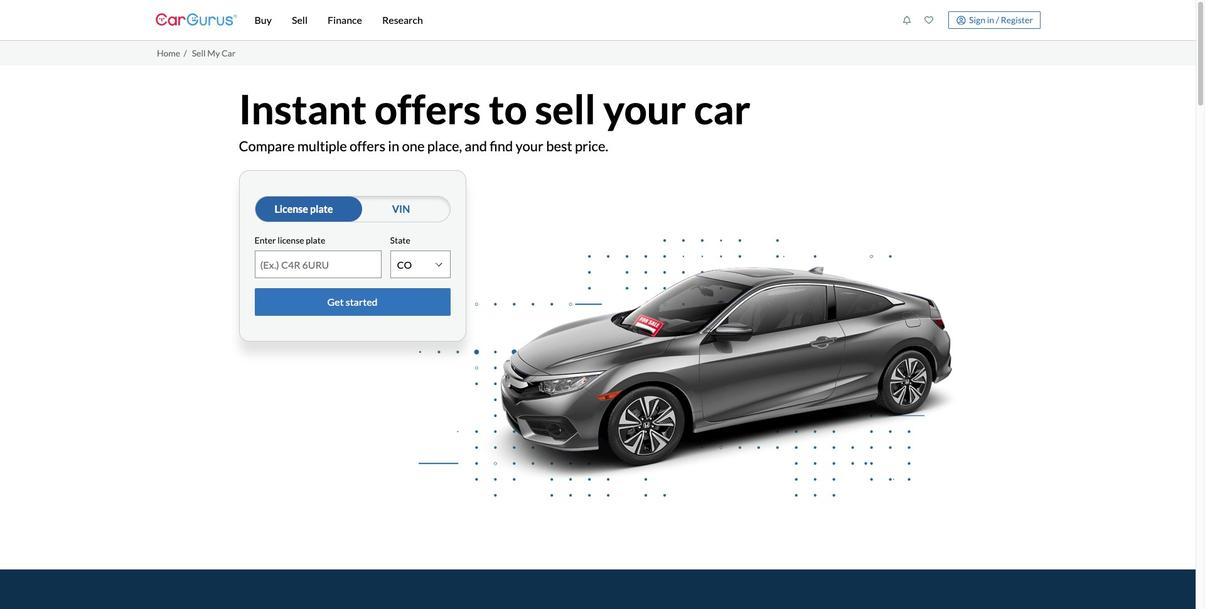 Task type: locate. For each thing, give the bounding box(es) containing it.
in
[[987, 14, 995, 25], [388, 138, 399, 155]]

research
[[382, 14, 423, 26]]

Enter license plate field
[[255, 251, 381, 278]]

and
[[465, 138, 487, 155]]

0 vertical spatial in
[[987, 14, 995, 25]]

get started button
[[255, 288, 450, 316]]

sell left my
[[192, 48, 206, 58]]

car
[[222, 48, 236, 58]]

0 vertical spatial sell
[[292, 14, 308, 26]]

1 vertical spatial plate
[[306, 235, 325, 245]]

/ left register
[[996, 14, 999, 25]]

0 horizontal spatial in
[[388, 138, 399, 155]]

sell right buy
[[292, 14, 308, 26]]

1 horizontal spatial in
[[987, 14, 995, 25]]

menu bar
[[237, 0, 896, 40]]

offers
[[375, 84, 481, 133], [350, 138, 386, 155]]

get
[[327, 296, 344, 308]]

0 vertical spatial /
[[996, 14, 999, 25]]

0 vertical spatial your
[[604, 84, 686, 133]]

1 vertical spatial sell
[[192, 48, 206, 58]]

home link
[[157, 48, 180, 58]]

0 horizontal spatial sell
[[192, 48, 206, 58]]

/ inside "link"
[[996, 14, 999, 25]]

home
[[157, 48, 180, 58]]

place,
[[427, 138, 462, 155]]

vin
[[392, 203, 410, 215]]

price.
[[575, 138, 608, 155]]

offers up one
[[375, 84, 481, 133]]

1 vertical spatial your
[[516, 138, 544, 155]]

0 vertical spatial offers
[[375, 84, 481, 133]]

home / sell my car
[[157, 48, 236, 58]]

/ right home link
[[184, 48, 187, 58]]

plate
[[310, 203, 333, 215], [306, 235, 325, 245]]

instant
[[239, 84, 367, 133]]

sell
[[292, 14, 308, 26], [192, 48, 206, 58]]

/
[[996, 14, 999, 25], [184, 48, 187, 58]]

sell
[[535, 84, 596, 133]]

0 horizontal spatial /
[[184, 48, 187, 58]]

sell inside dropdown button
[[292, 14, 308, 26]]

user icon image
[[957, 15, 966, 25]]

sign
[[969, 14, 986, 25]]

sign in / register menu
[[896, 5, 1041, 35]]

your
[[604, 84, 686, 133], [516, 138, 544, 155]]

state
[[390, 235, 410, 245]]

find
[[490, 138, 513, 155]]

menu bar containing buy
[[237, 0, 896, 40]]

sign in / register link
[[949, 11, 1041, 29]]

1 vertical spatial in
[[388, 138, 399, 155]]

in right sign
[[987, 14, 995, 25]]

in left one
[[388, 138, 399, 155]]

1 horizontal spatial sell
[[292, 14, 308, 26]]

license plate
[[275, 203, 333, 215]]

sell button
[[282, 0, 318, 40]]

offers right 'multiple'
[[350, 138, 386, 155]]

1 horizontal spatial /
[[996, 14, 999, 25]]

in inside instant offers to sell your car compare multiple offers in one place, and find your best price.
[[388, 138, 399, 155]]

my
[[207, 48, 220, 58]]

multiple
[[297, 138, 347, 155]]

one
[[402, 138, 425, 155]]



Task type: describe. For each thing, give the bounding box(es) containing it.
instant offers to sell your car compare multiple offers in one place, and find your best price.
[[239, 84, 751, 155]]

cargurus logo homepage link image
[[155, 2, 237, 38]]

compare
[[239, 138, 295, 155]]

enter license plate
[[255, 235, 325, 245]]

license
[[275, 203, 308, 215]]

instant offers to sell your car main content
[[146, 65, 1050, 609]]

get started
[[327, 296, 378, 308]]

sign in / register menu item
[[940, 11, 1041, 29]]

license
[[278, 235, 304, 245]]

enter
[[255, 235, 276, 245]]

car
[[694, 84, 751, 133]]

in inside "link"
[[987, 14, 995, 25]]

best
[[546, 138, 572, 155]]

finance
[[328, 14, 362, 26]]

1 vertical spatial offers
[[350, 138, 386, 155]]

finance button
[[318, 0, 372, 40]]

saved cars image
[[925, 16, 934, 24]]

buy
[[255, 14, 272, 26]]

buy button
[[245, 0, 282, 40]]

0 horizontal spatial your
[[516, 138, 544, 155]]

0 vertical spatial plate
[[310, 203, 333, 215]]

to
[[489, 84, 527, 133]]

research button
[[372, 0, 433, 40]]

gray car image
[[418, 216, 957, 519]]

register
[[1001, 14, 1033, 25]]

open notifications image
[[903, 16, 912, 24]]

sign in / register
[[969, 14, 1033, 25]]

started
[[346, 296, 378, 308]]

1 vertical spatial /
[[184, 48, 187, 58]]

1 horizontal spatial your
[[604, 84, 686, 133]]

cargurus logo homepage link link
[[155, 2, 237, 38]]



Task type: vqa. For each thing, say whether or not it's contained in the screenshot.
893-
no



